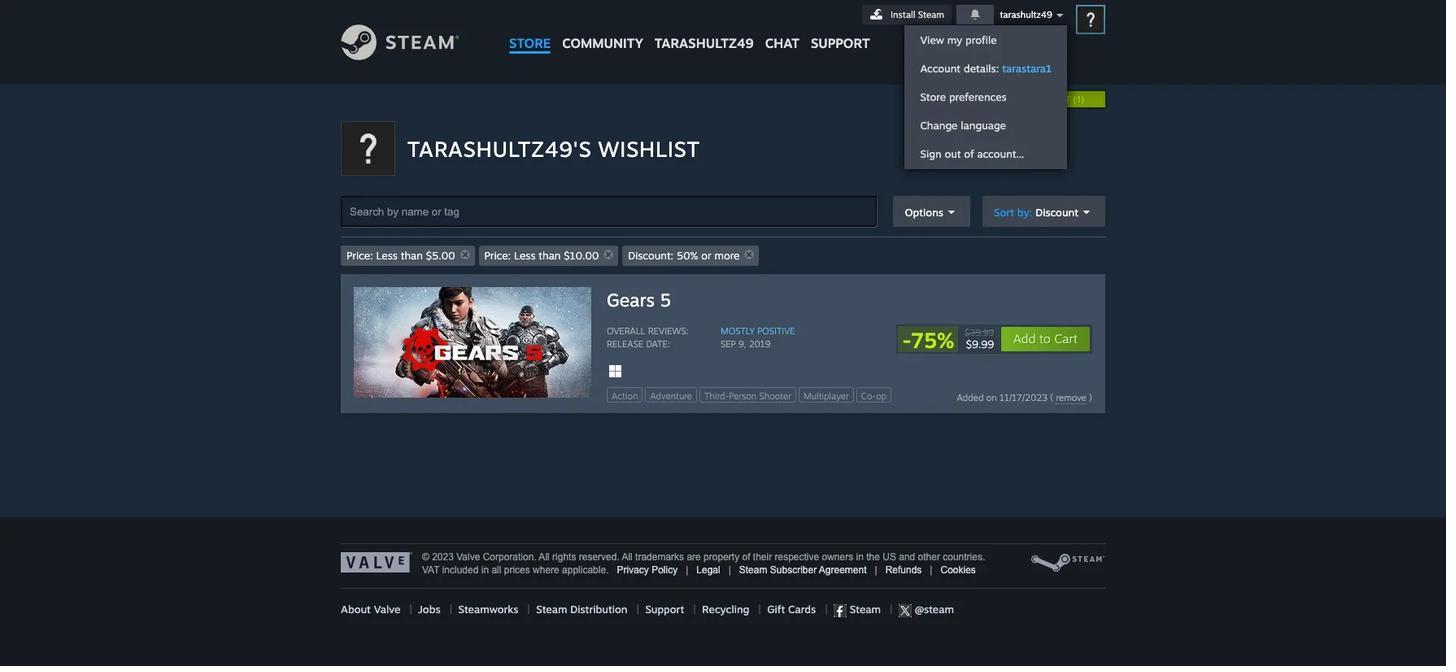 Task type: describe. For each thing, give the bounding box(es) containing it.
support link
[[806, 0, 876, 55]]

chat link
[[760, 0, 806, 55]]

gears 5 link
[[607, 287, 1093, 312]]

gift
[[768, 603, 786, 616]]

wishlist
[[949, 94, 991, 104]]

| down other on the right bottom of page
[[930, 565, 933, 576]]

| right jobs link
[[450, 603, 453, 616]]

2023
[[432, 552, 454, 563]]

$39.99 $9.99
[[965, 327, 994, 351]]

discount:
[[628, 249, 674, 262]]

cart         ( 1 )
[[1047, 94, 1085, 104]]

agreement
[[819, 565, 867, 576]]

1 valve software image from the left
[[341, 553, 413, 573]]

added
[[957, 392, 984, 404]]

details:
[[964, 62, 1000, 75]]

reviews:
[[648, 326, 689, 337]]

$39.99
[[965, 327, 994, 339]]

2 all from the left
[[622, 552, 633, 563]]

| right steamworks "link" at the bottom
[[528, 603, 530, 616]]

steam down where
[[536, 603, 568, 616]]

included
[[442, 565, 479, 576]]

tarashultz49 link
[[649, 0, 760, 59]]

us
[[883, 552, 897, 563]]

1 all from the left
[[539, 552, 550, 563]]

than for $5.00
[[401, 249, 423, 262]]

steam inside steam link
[[847, 603, 881, 616]]

less for $5.00
[[376, 249, 398, 262]]

© 2023 valve corporation.  all rights reserved.  all trademarks are property of their respective owners in the us and other countries. vat included in all prices where applicable. privacy policy | legal | steam subscriber agreement | refunds | cookies
[[422, 552, 986, 576]]

wishlist                 ( 2 )
[[949, 94, 1004, 104]]

50%
[[677, 249, 698, 262]]

store preferences
[[921, 90, 1007, 103]]

0 horizontal spatial valve
[[374, 603, 401, 616]]

gift cards link
[[768, 603, 816, 616]]

are
[[687, 552, 701, 563]]

reserved.
[[579, 552, 620, 563]]

shooter
[[760, 391, 792, 402]]

adventure
[[651, 391, 693, 402]]

profile
[[966, 33, 997, 46]]

action
[[612, 391, 638, 402]]

overall reviews:
[[607, 326, 689, 337]]

store
[[921, 90, 947, 103]]

tarashultz49's
[[408, 136, 592, 162]]

-
[[903, 327, 912, 353]]

of inside © 2023 valve corporation.  all rights reserved.  all trademarks are property of their respective owners in the us and other countries. vat included in all prices where applicable. privacy policy | legal | steam subscriber agreement | refunds | cookies
[[743, 552, 751, 563]]

sign out of account...
[[921, 147, 1025, 160]]

( for 2
[[993, 94, 996, 104]]

2019
[[749, 339, 771, 350]]

2 valve software image from the left
[[1031, 553, 1106, 574]]

install steam
[[891, 9, 945, 20]]

price: for price: less than $10.00
[[485, 249, 511, 262]]

account...
[[978, 147, 1025, 160]]

countries.
[[943, 552, 986, 563]]

0 horizontal spatial in
[[482, 565, 489, 576]]

tarastara1
[[1003, 62, 1052, 75]]

add to cart
[[1014, 331, 1078, 347]]

cookies link
[[941, 565, 976, 576]]

( for 1
[[1074, 94, 1077, 104]]

policy
[[652, 565, 678, 576]]

0 vertical spatial cart
[[1047, 94, 1071, 104]]

2
[[996, 94, 1001, 104]]

$9.99
[[967, 338, 994, 351]]

steam subscriber agreement link
[[740, 565, 867, 576]]

op
[[877, 391, 887, 402]]

0 vertical spatial in
[[857, 552, 864, 563]]

community link
[[557, 0, 649, 59]]

| down refunds
[[881, 603, 899, 616]]

tarashultz49 inside "link"
[[655, 35, 754, 51]]

| right support
[[694, 603, 696, 616]]

legal link
[[697, 565, 721, 576]]

refunds link
[[886, 565, 922, 576]]

steamworks link
[[459, 603, 519, 616]]

@steam
[[912, 603, 955, 616]]

co-
[[862, 391, 877, 402]]

tarashultz49's wishlist
[[408, 136, 700, 162]]

legal
[[697, 565, 721, 576]]

1
[[1077, 94, 1082, 104]]

privacy
[[617, 565, 649, 576]]

jobs link
[[418, 603, 441, 616]]

or
[[702, 249, 712, 262]]

the
[[867, 552, 880, 563]]

11/17/2023
[[1000, 392, 1048, 404]]

co-op
[[862, 391, 887, 402]]

owners
[[822, 552, 854, 563]]

$10.00
[[564, 249, 599, 262]]

jobs
[[418, 603, 441, 616]]

store
[[509, 35, 551, 51]]

| left the jobs at the bottom of page
[[410, 603, 412, 616]]



Task type: locate. For each thing, give the bounding box(es) containing it.
about valve | jobs | steamworks | steam distribution | support | recycling | gift cards |
[[341, 603, 834, 616]]

privacy policy link
[[617, 565, 678, 576]]

than for $10.00
[[539, 249, 561, 262]]

valve
[[457, 552, 480, 563], [374, 603, 401, 616]]

gears 5
[[607, 289, 672, 311]]

less left $10.00
[[514, 249, 536, 262]]

of right 'out'
[[965, 147, 975, 160]]

2 horizontal spatial (
[[1074, 94, 1077, 104]]

price: for price: less than $5.00
[[347, 249, 373, 262]]

release
[[607, 339, 644, 350]]

@steam link
[[899, 603, 955, 618]]

and
[[899, 552, 916, 563]]

property
[[704, 552, 740, 563]]

1 horizontal spatial valve
[[457, 552, 480, 563]]

1 vertical spatial of
[[743, 552, 751, 563]]

all
[[492, 565, 502, 576]]

install
[[891, 9, 916, 20]]

1 horizontal spatial tarashultz49
[[1000, 9, 1053, 20]]

valve up included
[[457, 552, 480, 563]]

1 vertical spatial in
[[482, 565, 489, 576]]

less
[[376, 249, 398, 262], [514, 249, 536, 262]]

1 than from the left
[[401, 249, 423, 262]]

|
[[686, 565, 689, 576], [729, 565, 731, 576], [875, 565, 878, 576], [930, 565, 933, 576], [410, 603, 412, 616], [450, 603, 453, 616], [528, 603, 530, 616], [637, 603, 640, 616], [694, 603, 696, 616], [759, 603, 761, 616], [826, 603, 828, 616], [881, 603, 899, 616]]

0 horizontal spatial less
[[376, 249, 398, 262]]

2 price: from the left
[[485, 249, 511, 262]]

0 horizontal spatial tarashultz49
[[655, 35, 754, 51]]

1 horizontal spatial valve software image
[[1031, 553, 1106, 574]]

0 vertical spatial of
[[965, 147, 975, 160]]

sep
[[721, 339, 736, 350]]

tarashultz49
[[1000, 9, 1053, 20], [655, 35, 754, 51]]

all up privacy
[[622, 552, 633, 563]]

distribution
[[571, 603, 628, 616]]

2 than from the left
[[539, 249, 561, 262]]

my
[[948, 33, 963, 46]]

support
[[646, 603, 685, 616]]

) for 2
[[1001, 94, 1004, 104]]

1 vertical spatial valve
[[374, 603, 401, 616]]

©
[[422, 552, 430, 563]]

cart
[[1047, 94, 1071, 104], [1055, 331, 1078, 347]]

to
[[1040, 331, 1051, 347]]

1 horizontal spatial than
[[539, 249, 561, 262]]

community
[[562, 35, 644, 51]]

view my profile
[[921, 33, 997, 46]]

1 horizontal spatial price:
[[485, 249, 511, 262]]

2 less from the left
[[514, 249, 536, 262]]

valve inside © 2023 valve corporation.  all rights reserved.  all trademarks are property of their respective owners in the us and other countries. vat included in all prices where applicable. privacy policy | legal | steam subscriber agreement | refunds | cookies
[[457, 552, 480, 563]]

about
[[341, 603, 371, 616]]

cart left "1"
[[1047, 94, 1071, 104]]

| left gift
[[759, 603, 761, 616]]

their
[[753, 552, 772, 563]]

third-
[[705, 391, 729, 402]]

add
[[1014, 331, 1036, 347]]

0 horizontal spatial of
[[743, 552, 751, 563]]

| down the property
[[729, 565, 731, 576]]

1 horizontal spatial (
[[1051, 392, 1054, 404]]

rights
[[553, 552, 576, 563]]

options
[[905, 205, 944, 218]]

) for 1
[[1082, 94, 1085, 104]]

( left remove
[[1051, 392, 1054, 404]]

in
[[857, 552, 864, 563], [482, 565, 489, 576]]

account
[[921, 62, 961, 75]]

discount:  50% or more
[[628, 249, 740, 262]]

1 horizontal spatial less
[[514, 249, 536, 262]]

0 horizontal spatial than
[[401, 249, 423, 262]]

cards
[[789, 603, 816, 616]]

5
[[660, 289, 672, 311]]

1 vertical spatial cart
[[1055, 331, 1078, 347]]

steam up view at top right
[[919, 9, 945, 20]]

change language
[[921, 119, 1007, 132]]

0 horizontal spatial valve software image
[[341, 553, 413, 573]]

0 vertical spatial tarashultz49
[[1000, 9, 1053, 20]]

store preferences link
[[906, 83, 1067, 111]]

multiplayer
[[804, 391, 849, 402]]

added on 11/17/2023 ( remove )
[[957, 392, 1093, 404]]

0 horizontal spatial all
[[539, 552, 550, 563]]

1 less from the left
[[376, 249, 398, 262]]

discount
[[1036, 205, 1079, 218]]

-75%
[[903, 327, 955, 353]]

steam down their
[[740, 565, 768, 576]]

chat
[[766, 35, 800, 51]]

steam
[[919, 9, 945, 20], [740, 565, 768, 576], [536, 603, 568, 616], [847, 603, 881, 616]]

steam inside © 2023 valve corporation.  all rights reserved.  all trademarks are property of their respective owners in the us and other countries. vat included in all prices where applicable. privacy policy | legal | steam subscriber agreement | refunds | cookies
[[740, 565, 768, 576]]

in left all
[[482, 565, 489, 576]]

where
[[533, 565, 560, 576]]

less left $5.00
[[376, 249, 398, 262]]

preferences
[[950, 90, 1007, 103]]

tarashultz49 left chat
[[655, 35, 754, 51]]

2 horizontal spatial )
[[1090, 392, 1093, 404]]

price: right $5.00
[[485, 249, 511, 262]]

0 vertical spatial valve
[[457, 552, 480, 563]]

install steam link
[[863, 5, 952, 24]]

other
[[918, 552, 941, 563]]

mostly positive release date:
[[607, 326, 796, 350]]

valve software image
[[341, 553, 413, 573], [1031, 553, 1106, 574]]

| down the
[[875, 565, 878, 576]]

than left $5.00
[[401, 249, 423, 262]]

9,
[[739, 339, 747, 350]]

1 horizontal spatial all
[[622, 552, 633, 563]]

cookies
[[941, 565, 976, 576]]

sign
[[921, 147, 942, 160]]

support
[[811, 35, 870, 51]]

( right the 2
[[1074, 94, 1077, 104]]

price: less than $5.00
[[347, 249, 455, 262]]

in left the
[[857, 552, 864, 563]]

sign out of account... link
[[906, 140, 1067, 168]]

subscriber
[[770, 565, 817, 576]]

corporation.
[[483, 552, 537, 563]]

remove
[[1057, 392, 1087, 404]]

price: left $5.00
[[347, 249, 373, 262]]

price:
[[347, 249, 373, 262], [485, 249, 511, 262]]

recycling link
[[702, 603, 750, 616]]

1 horizontal spatial )
[[1082, 94, 1085, 104]]

75%
[[912, 327, 955, 353]]

| down are at the bottom left
[[686, 565, 689, 576]]

Search by name or tag text field
[[341, 196, 878, 227]]

tarashultz49 up view my profile link
[[1000, 9, 1053, 20]]

steam inside install steam link
[[919, 9, 945, 20]]

)
[[1001, 94, 1004, 104], [1082, 94, 1085, 104], [1090, 392, 1093, 404]]

0 horizontal spatial (
[[993, 94, 996, 104]]

than left $10.00
[[539, 249, 561, 262]]

cart right the to
[[1055, 331, 1078, 347]]

price: less than $10.00
[[485, 249, 599, 262]]

1 horizontal spatial in
[[857, 552, 864, 563]]

refunds
[[886, 565, 922, 576]]

0 horizontal spatial )
[[1001, 94, 1004, 104]]

trademarks
[[636, 552, 684, 563]]

less for $10.00
[[514, 249, 536, 262]]

view my profile link
[[906, 26, 1067, 55]]

( right wishlist
[[993, 94, 996, 104]]

1 horizontal spatial of
[[965, 147, 975, 160]]

valve right the about
[[374, 603, 401, 616]]

change
[[921, 119, 958, 132]]

all up where
[[539, 552, 550, 563]]

applicable.
[[562, 565, 609, 576]]

cart inside "link"
[[1055, 331, 1078, 347]]

vat
[[422, 565, 440, 576]]

out
[[945, 147, 962, 160]]

steam down the agreement
[[847, 603, 881, 616]]

of left their
[[743, 552, 751, 563]]

1 vertical spatial tarashultz49
[[655, 35, 754, 51]]

recycling
[[702, 603, 750, 616]]

sort
[[994, 205, 1015, 218]]

gears
[[607, 289, 655, 311]]

steam link
[[834, 603, 881, 618]]

sort by: discount
[[994, 205, 1079, 218]]

person
[[729, 391, 757, 402]]

third-person shooter
[[705, 391, 792, 402]]

positive
[[758, 326, 796, 337]]

date:
[[646, 339, 670, 350]]

1 price: from the left
[[347, 249, 373, 262]]

0 horizontal spatial price:
[[347, 249, 373, 262]]

prices
[[504, 565, 530, 576]]

| right cards
[[826, 603, 828, 616]]

| left support link
[[637, 603, 640, 616]]

(
[[993, 94, 996, 104], [1074, 94, 1077, 104], [1051, 392, 1054, 404]]



Task type: vqa. For each thing, say whether or not it's contained in the screenshot.
THE ONE
no



